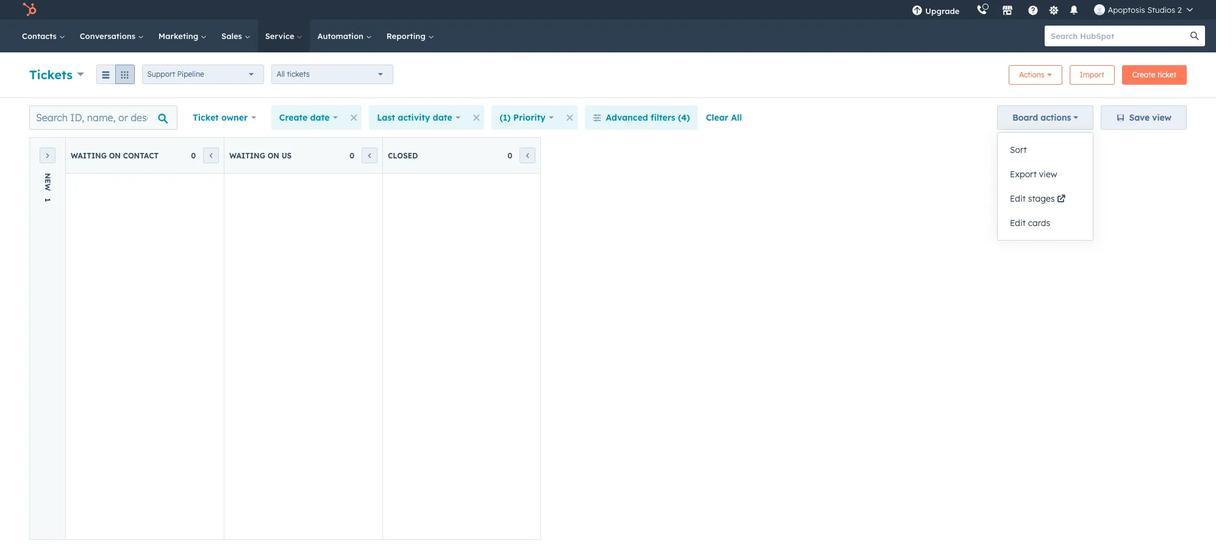Task type: locate. For each thing, give the bounding box(es) containing it.
2 0 from the left
[[350, 151, 355, 160]]

date down all tickets popup button
[[310, 112, 330, 123]]

apoptosis
[[1108, 5, 1146, 15]]

priority
[[514, 112, 546, 123]]

2 horizontal spatial 0
[[508, 151, 513, 160]]

on left 'us'
[[268, 151, 279, 160]]

edit left cards
[[1011, 218, 1026, 229]]

group
[[96, 65, 135, 84]]

2 date from the left
[[433, 112, 452, 123]]

view inside export view button
[[1040, 169, 1058, 180]]

0 vertical spatial edit
[[1011, 193, 1026, 204]]

0 horizontal spatial view
[[1040, 169, 1058, 180]]

waiting left 'us'
[[229, 151, 265, 160]]

clear all
[[706, 112, 742, 123]]

1 horizontal spatial create
[[1133, 70, 1156, 79]]

0 for us
[[350, 151, 355, 160]]

create up 'us'
[[279, 112, 308, 123]]

import button
[[1070, 65, 1115, 85]]

waiting
[[71, 151, 107, 160], [229, 151, 265, 160]]

0 vertical spatial all
[[277, 70, 285, 79]]

2 edit from the top
[[1011, 218, 1026, 229]]

search image
[[1191, 32, 1200, 40]]

us
[[282, 151, 292, 160]]

1 0 from the left
[[191, 151, 196, 160]]

0 horizontal spatial on
[[109, 151, 121, 160]]

search button
[[1185, 26, 1206, 46]]

activity
[[398, 112, 430, 123]]

1 vertical spatial view
[[1040, 169, 1058, 180]]

1 horizontal spatial 0
[[350, 151, 355, 160]]

ticket owner button
[[185, 106, 264, 130]]

pipeline
[[177, 70, 204, 79]]

contacts link
[[15, 20, 72, 52]]

1 horizontal spatial view
[[1153, 112, 1172, 123]]

edit for edit cards
[[1011, 218, 1026, 229]]

0 horizontal spatial waiting
[[71, 151, 107, 160]]

edit left "stages" at the right top
[[1011, 193, 1026, 204]]

advanced
[[606, 112, 648, 123]]

support pipeline
[[147, 70, 204, 79]]

clear all button
[[698, 106, 750, 130]]

2 on from the left
[[268, 151, 279, 160]]

all
[[277, 70, 285, 79], [732, 112, 742, 123]]

0 horizontal spatial date
[[310, 112, 330, 123]]

create
[[1133, 70, 1156, 79], [279, 112, 308, 123]]

sales
[[222, 31, 245, 41]]

actions button
[[1009, 65, 1063, 85]]

create for create ticket
[[1133, 70, 1156, 79]]

all tickets button
[[271, 65, 393, 84]]

last activity date button
[[369, 106, 469, 130]]

all inside popup button
[[277, 70, 285, 79]]

automation link
[[310, 20, 379, 52]]

0 vertical spatial create
[[1133, 70, 1156, 79]]

1 horizontal spatial waiting
[[229, 151, 265, 160]]

2 waiting from the left
[[229, 151, 265, 160]]

waiting down search id, name, or description search field
[[71, 151, 107, 160]]

1 vertical spatial edit
[[1011, 218, 1026, 229]]

view for save view
[[1153, 112, 1172, 123]]

date
[[310, 112, 330, 123], [433, 112, 452, 123]]

create inside the create date popup button
[[279, 112, 308, 123]]

date right activity at the left top of page
[[433, 112, 452, 123]]

all left tickets
[[277, 70, 285, 79]]

0
[[191, 151, 196, 160], [350, 151, 355, 160], [508, 151, 513, 160]]

reporting
[[387, 31, 428, 41]]

create inside create ticket button
[[1133, 70, 1156, 79]]

view up edit stages link
[[1040, 169, 1058, 180]]

1 waiting from the left
[[71, 151, 107, 160]]

0 horizontal spatial all
[[277, 70, 285, 79]]

1 vertical spatial create
[[279, 112, 308, 123]]

notifications image
[[1069, 5, 1080, 16]]

all tickets
[[277, 70, 310, 79]]

1 horizontal spatial all
[[732, 112, 742, 123]]

conversations link
[[72, 20, 151, 52]]

view
[[1153, 112, 1172, 123], [1040, 169, 1058, 180]]

0 horizontal spatial create
[[279, 112, 308, 123]]

1 edit from the top
[[1011, 193, 1026, 204]]

export view
[[1011, 169, 1058, 180]]

export view button
[[998, 162, 1094, 187]]

all right clear
[[732, 112, 742, 123]]

on
[[109, 151, 121, 160], [268, 151, 279, 160]]

1 on from the left
[[109, 151, 121, 160]]

1 horizontal spatial on
[[268, 151, 279, 160]]

n e w
[[43, 173, 52, 191]]

on left "contact"
[[109, 151, 121, 160]]

1 date from the left
[[310, 112, 330, 123]]

edit inside button
[[1011, 218, 1026, 229]]

1 horizontal spatial date
[[433, 112, 452, 123]]

(4)
[[678, 112, 690, 123]]

0 horizontal spatial 0
[[191, 151, 196, 160]]

reporting link
[[379, 20, 442, 52]]

0 down ticket
[[191, 151, 196, 160]]

menu
[[904, 0, 1202, 20]]

view right "save" in the right of the page
[[1153, 112, 1172, 123]]

edit
[[1011, 193, 1026, 204], [1011, 218, 1026, 229]]

0 left closed
[[350, 151, 355, 160]]

3 0 from the left
[[508, 151, 513, 160]]

edit cards
[[1011, 218, 1051, 229]]

menu item
[[969, 0, 971, 20]]

closed
[[388, 151, 418, 160]]

service
[[265, 31, 297, 41]]

hubspot image
[[22, 2, 37, 17]]

view inside save view button
[[1153, 112, 1172, 123]]

1 vertical spatial all
[[732, 112, 742, 123]]

create left ticket
[[1133, 70, 1156, 79]]

0 down the (1)
[[508, 151, 513, 160]]

automation
[[318, 31, 366, 41]]

Search ID, name, or description search field
[[29, 106, 178, 130]]

actions
[[1020, 70, 1045, 79]]

save
[[1130, 112, 1150, 123]]

tickets
[[287, 70, 310, 79]]

import
[[1080, 70, 1105, 79]]

clear
[[706, 112, 729, 123]]

board actions button
[[998, 106, 1094, 130]]

on for us
[[268, 151, 279, 160]]

tickets button
[[29, 66, 84, 83]]

advanced filters (4) button
[[585, 106, 698, 130]]

(1)
[[500, 112, 511, 123]]

1
[[43, 198, 52, 202]]

0 vertical spatial view
[[1153, 112, 1172, 123]]



Task type: vqa. For each thing, say whether or not it's contained in the screenshot.
N
yes



Task type: describe. For each thing, give the bounding box(es) containing it.
0 for contact
[[191, 151, 196, 160]]

waiting on us
[[229, 151, 292, 160]]

advanced filters (4)
[[606, 112, 690, 123]]

board
[[1013, 112, 1039, 123]]

tickets banner
[[29, 62, 1188, 85]]

apoptosis studios 2
[[1108, 5, 1183, 15]]

edit stages
[[1011, 193, 1055, 204]]

n
[[43, 173, 52, 179]]

create ticket
[[1133, 70, 1177, 79]]

view for export view
[[1040, 169, 1058, 180]]

date inside popup button
[[310, 112, 330, 123]]

sales link
[[214, 20, 258, 52]]

waiting on contact
[[71, 151, 159, 160]]

last
[[377, 112, 395, 123]]

actions
[[1041, 112, 1072, 123]]

marketplaces button
[[996, 0, 1021, 20]]

notifications button
[[1065, 0, 1085, 20]]

sort
[[1011, 145, 1027, 156]]

contacts
[[22, 31, 59, 41]]

2
[[1178, 5, 1183, 15]]

ticket
[[1158, 70, 1177, 79]]

marketing link
[[151, 20, 214, 52]]

tara schultz image
[[1095, 4, 1106, 15]]

support
[[147, 70, 175, 79]]

save view button
[[1102, 106, 1188, 130]]

marketing
[[159, 31, 201, 41]]

create ticket button
[[1123, 65, 1188, 85]]

ticket owner
[[193, 112, 248, 123]]

calling icon button
[[972, 2, 993, 18]]

export
[[1011, 169, 1037, 180]]

Search HubSpot search field
[[1045, 26, 1195, 46]]

tickets
[[29, 67, 73, 82]]

service link
[[258, 20, 310, 52]]

settings image
[[1049, 5, 1060, 16]]

marketplaces image
[[1003, 5, 1014, 16]]

on for contact
[[109, 151, 121, 160]]

conversations
[[80, 31, 138, 41]]

upgrade image
[[913, 5, 924, 16]]

apoptosis studios 2 button
[[1088, 0, 1201, 20]]

create date
[[279, 112, 330, 123]]

upgrade
[[926, 6, 960, 16]]

studios
[[1148, 5, 1176, 15]]

(1) priority button
[[492, 106, 562, 130]]

save view
[[1130, 112, 1172, 123]]

board actions
[[1013, 112, 1072, 123]]

contact
[[123, 151, 159, 160]]

(1) priority
[[500, 112, 546, 123]]

settings link
[[1047, 3, 1062, 16]]

support pipeline button
[[142, 65, 264, 84]]

waiting for waiting on us
[[229, 151, 265, 160]]

create date button
[[271, 106, 346, 130]]

sort button
[[998, 138, 1094, 162]]

group inside tickets banner
[[96, 65, 135, 84]]

edit stages link
[[998, 187, 1094, 211]]

date inside popup button
[[433, 112, 452, 123]]

all inside button
[[732, 112, 742, 123]]

filters
[[651, 112, 676, 123]]

help image
[[1029, 5, 1040, 16]]

w
[[43, 184, 52, 191]]

edit for edit stages
[[1011, 193, 1026, 204]]

cards
[[1029, 218, 1051, 229]]

waiting for waiting on contact
[[71, 151, 107, 160]]

help button
[[1024, 0, 1044, 20]]

hubspot link
[[15, 2, 46, 17]]

menu containing apoptosis studios 2
[[904, 0, 1202, 20]]

e
[[43, 179, 52, 184]]

create for create date
[[279, 112, 308, 123]]

calling icon image
[[977, 5, 988, 16]]

stages
[[1029, 193, 1055, 204]]

edit cards button
[[998, 211, 1094, 236]]

ticket
[[193, 112, 219, 123]]

last activity date
[[377, 112, 452, 123]]

owner
[[221, 112, 248, 123]]



